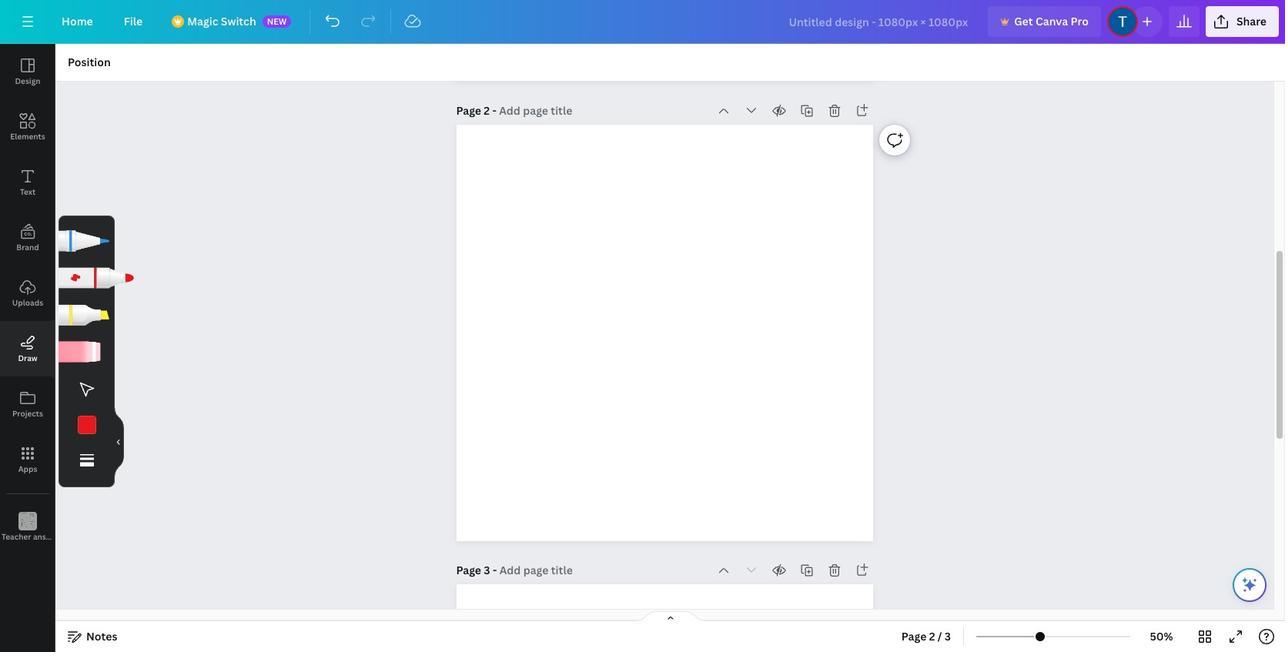 Task type: describe. For each thing, give the bounding box(es) containing it.
file button
[[112, 6, 155, 37]]

uploads button
[[0, 266, 55, 321]]

get canva pro button
[[989, 6, 1102, 37]]

magic switch
[[187, 14, 256, 29]]

page title text field for page 3 -
[[500, 563, 575, 579]]

page 2 / 3
[[902, 629, 951, 644]]

share
[[1237, 14, 1267, 29]]

Design title text field
[[777, 6, 982, 37]]

get canva pro
[[1015, 14, 1089, 29]]

;
[[27, 533, 29, 543]]

notes button
[[62, 625, 124, 649]]

share button
[[1206, 6, 1280, 37]]

brand
[[16, 242, 39, 253]]

50%
[[1150, 629, 1174, 644]]

canva assistant image
[[1241, 576, 1260, 595]]

design button
[[0, 44, 55, 99]]

0 vertical spatial 3
[[484, 563, 490, 578]]

page 2 / 3 button
[[896, 625, 958, 649]]

page title text field for page 2 -
[[499, 103, 574, 119]]

page 2 -
[[456, 103, 499, 118]]

side panel tab list
[[0, 44, 78, 555]]

page for page 2
[[456, 103, 481, 118]]

notes
[[86, 629, 117, 644]]

pro
[[1071, 14, 1089, 29]]

magic
[[187, 14, 218, 29]]

50% button
[[1137, 625, 1187, 649]]

hide image
[[114, 405, 124, 479]]

answer
[[33, 532, 60, 542]]



Task type: vqa. For each thing, say whether or not it's contained in the screenshot.
Brand button
yes



Task type: locate. For each thing, give the bounding box(es) containing it.
projects button
[[0, 377, 55, 432]]

/
[[938, 629, 943, 644]]

elements
[[10, 131, 45, 142]]

position
[[68, 55, 111, 69]]

draw
[[18, 353, 37, 364]]

2 - from the top
[[493, 563, 497, 578]]

0 vertical spatial 2
[[484, 103, 490, 118]]

home link
[[49, 6, 105, 37]]

text
[[20, 186, 36, 197]]

0 vertical spatial page
[[456, 103, 481, 118]]

teacher answer keys
[[2, 532, 78, 542]]

0 horizontal spatial 2
[[484, 103, 490, 118]]

page 3 -
[[456, 563, 500, 578]]

file
[[124, 14, 143, 29]]

3 inside button
[[945, 629, 951, 644]]

0 vertical spatial page title text field
[[499, 103, 574, 119]]

canva
[[1036, 14, 1069, 29]]

- for page 2 -
[[493, 103, 497, 118]]

text button
[[0, 155, 55, 210]]

1 - from the top
[[493, 103, 497, 118]]

switch
[[221, 14, 256, 29]]

home
[[62, 14, 93, 29]]

uploads
[[12, 297, 43, 308]]

keys
[[62, 532, 78, 542]]

1 vertical spatial page
[[456, 563, 481, 578]]

teacher
[[2, 532, 31, 542]]

2 page title text field from the top
[[500, 563, 575, 579]]

3
[[484, 563, 490, 578], [945, 629, 951, 644]]

- for page 3 -
[[493, 563, 497, 578]]

1 vertical spatial 2
[[930, 629, 936, 644]]

0 vertical spatial -
[[493, 103, 497, 118]]

new
[[267, 15, 287, 27]]

2
[[484, 103, 490, 118], [930, 629, 936, 644]]

0 horizontal spatial 3
[[484, 563, 490, 578]]

1 vertical spatial -
[[493, 563, 497, 578]]

1 page title text field from the top
[[499, 103, 574, 119]]

draw button
[[0, 321, 55, 377]]

page for page 3
[[456, 563, 481, 578]]

2 for -
[[484, 103, 490, 118]]

design
[[15, 75, 40, 86]]

1 horizontal spatial 3
[[945, 629, 951, 644]]

apps
[[18, 464, 37, 475]]

#e7191f image
[[77, 416, 96, 434], [77, 416, 96, 434]]

2 for /
[[930, 629, 936, 644]]

Page title text field
[[499, 103, 574, 119], [500, 563, 575, 579]]

position button
[[62, 50, 117, 75]]

get
[[1015, 14, 1034, 29]]

1 vertical spatial page title text field
[[500, 563, 575, 579]]

1 horizontal spatial 2
[[930, 629, 936, 644]]

-
[[493, 103, 497, 118], [493, 563, 497, 578]]

page inside button
[[902, 629, 927, 644]]

2 vertical spatial page
[[902, 629, 927, 644]]

2 inside button
[[930, 629, 936, 644]]

1 vertical spatial 3
[[945, 629, 951, 644]]

brand button
[[0, 210, 55, 266]]

show pages image
[[634, 611, 708, 623]]

apps button
[[0, 432, 55, 488]]

page
[[456, 103, 481, 118], [456, 563, 481, 578], [902, 629, 927, 644]]

projects
[[12, 408, 43, 419]]

main menu bar
[[0, 0, 1286, 44]]

elements button
[[0, 99, 55, 155]]



